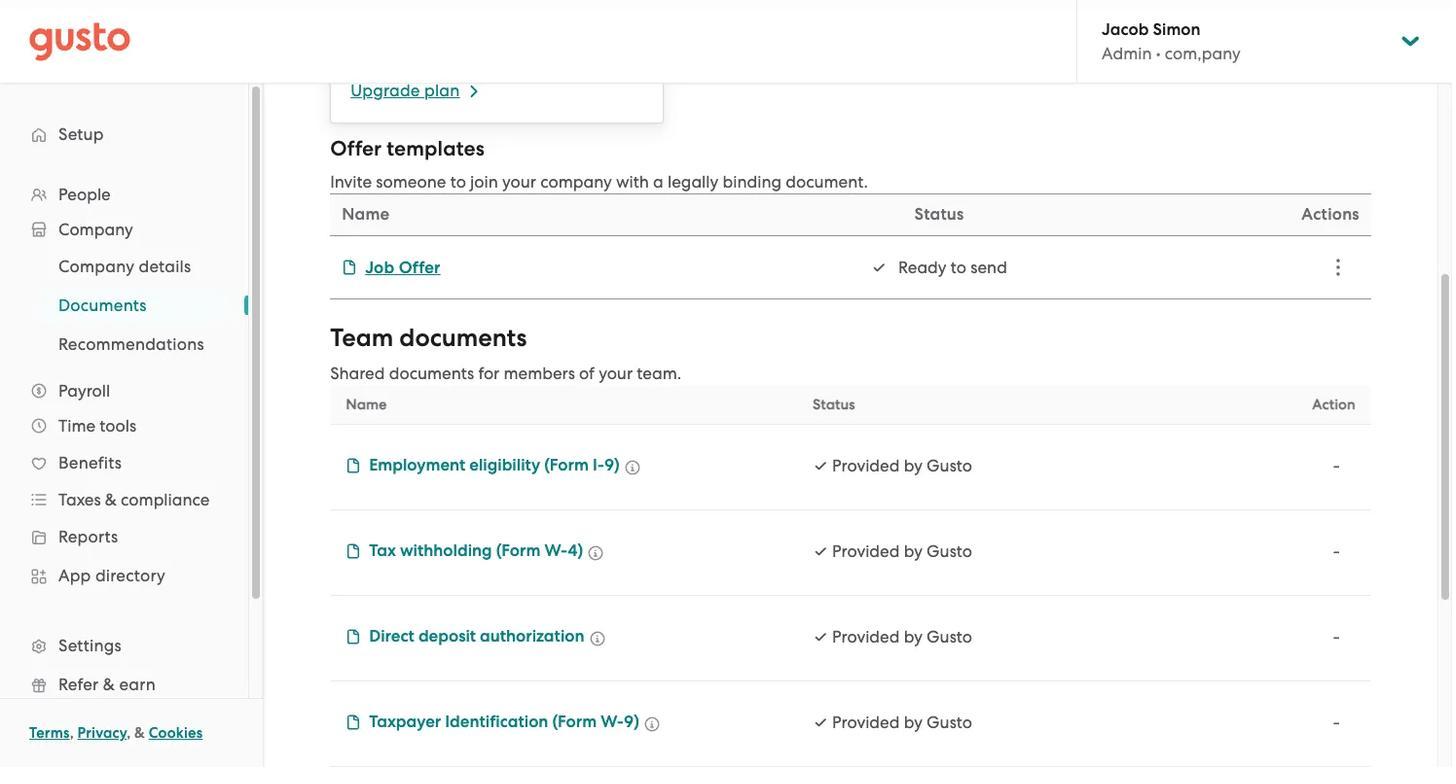 Task type: vqa. For each thing, say whether or not it's contained in the screenshot.
Gusto corresponding to Employment eligibility (Form I-9)
yes



Task type: locate. For each thing, give the bounding box(es) containing it.
2 - from the top
[[1333, 542, 1340, 562]]

tools
[[100, 417, 136, 436]]

your right of
[[599, 364, 633, 383]]

company inside company dropdown button
[[58, 220, 133, 239]]

action
[[1312, 396, 1356, 414]]

taxpayer
[[369, 712, 441, 733]]

offer templates
[[330, 136, 485, 162]]

& right taxes
[[105, 491, 117, 510]]

documents up the for
[[399, 323, 527, 353]]

ready to send
[[898, 258, 1007, 277]]

by
[[904, 456, 923, 476], [904, 542, 923, 562], [904, 628, 923, 647], [904, 713, 923, 733]]

status for actions
[[914, 204, 964, 225]]

module__icon___go7vc image inside direct deposit authorization link
[[346, 630, 361, 645]]

company down people at the top left of page
[[58, 220, 133, 239]]

to
[[450, 172, 466, 192], [951, 258, 966, 277]]

(form left 4)
[[496, 541, 541, 562]]

1 horizontal spatial 9)
[[624, 712, 639, 733]]

gusto
[[927, 456, 972, 476], [927, 542, 972, 562], [927, 628, 972, 647], [927, 713, 972, 733]]

3 provided from the top
[[832, 628, 900, 647]]

module__icon___go7vc image
[[346, 458, 361, 474], [625, 460, 640, 476], [346, 544, 361, 560], [588, 546, 604, 562], [346, 630, 361, 645], [589, 632, 605, 647], [346, 715, 361, 731], [644, 717, 660, 733]]

(form left i-
[[544, 455, 589, 476]]

recommendations
[[58, 335, 204, 354]]

time tools button
[[19, 409, 229, 444]]

company inside company details link
[[58, 257, 134, 276]]

1 provided from the top
[[832, 456, 900, 476]]

jacob
[[1102, 19, 1149, 40]]

- for tax withholding (form w-4)
[[1333, 542, 1340, 562]]

provided
[[832, 456, 900, 476], [832, 542, 900, 562], [832, 628, 900, 647], [832, 713, 900, 733]]

to left send
[[951, 258, 966, 277]]

0 vertical spatial (form
[[544, 455, 589, 476]]

cookies
[[149, 725, 203, 743]]

4 provided by gusto from the top
[[832, 713, 972, 733]]

1 gusto from the top
[[927, 456, 972, 476]]

1 vertical spatial status
[[813, 396, 855, 414]]

2 company from the top
[[58, 257, 134, 276]]

binding
[[723, 172, 782, 192]]

1 vertical spatial offer
[[399, 257, 441, 278]]

,
[[70, 725, 74, 743], [127, 725, 131, 743]]

1 vertical spatial to
[[951, 258, 966, 277]]

name
[[342, 204, 390, 225], [346, 396, 387, 414]]

actions
[[1302, 204, 1360, 225]]

1 vertical spatial your
[[599, 364, 633, 383]]

4 - from the top
[[1333, 713, 1340, 733]]

1 horizontal spatial ,
[[127, 725, 131, 743]]

& inside the taxes & compliance dropdown button
[[105, 491, 117, 510]]

provided by gusto for tax withholding (form w-4)
[[832, 542, 972, 562]]

your right join
[[502, 172, 536, 192]]

direct deposit authorization link
[[346, 626, 585, 650]]

2 , from the left
[[127, 725, 131, 743]]

2 by from the top
[[904, 542, 923, 562]]

3 - from the top
[[1333, 628, 1340, 647]]

name down invite
[[342, 204, 390, 225]]

to left join
[[450, 172, 466, 192]]

templates
[[387, 136, 485, 162]]

ready
[[898, 258, 947, 277]]

& left cookies
[[134, 725, 145, 743]]

employment eligibility (form i-9) link
[[346, 455, 620, 479]]

(form inside 'link'
[[496, 541, 541, 562]]

privacy link
[[77, 725, 127, 743]]

1 horizontal spatial offer
[[399, 257, 441, 278]]

3 provided by gusto from the top
[[832, 628, 972, 647]]

invite someone to join your company with a legally binding document.
[[330, 172, 868, 192]]

company
[[58, 220, 133, 239], [58, 257, 134, 276]]

0 vertical spatial company
[[58, 220, 133, 239]]

0 vertical spatial your
[[502, 172, 536, 192]]

(form right identification
[[552, 712, 597, 733]]

1 list from the top
[[0, 177, 248, 768]]

job offer
[[365, 257, 441, 278]]

details
[[139, 257, 191, 276]]

2 provided from the top
[[832, 542, 900, 562]]

0 vertical spatial w-
[[544, 541, 568, 562]]

company details link
[[35, 249, 229, 284]]

0 vertical spatial &
[[105, 491, 117, 510]]

w- inside taxpayer identification (form w-9) link
[[601, 712, 624, 733]]

module__icon___go7vc image inside taxpayer identification (form w-9) link
[[346, 715, 361, 731]]

offer up invite
[[330, 136, 382, 162]]

app directory link
[[19, 559, 229, 594]]

w-
[[544, 541, 568, 562], [601, 712, 624, 733]]

0 horizontal spatial ,
[[70, 725, 74, 743]]

0 horizontal spatial 9)
[[604, 455, 620, 476]]

terms
[[29, 725, 70, 743]]

for
[[478, 364, 500, 383]]

&
[[105, 491, 117, 510], [103, 675, 115, 695], [134, 725, 145, 743]]

- for direct deposit authorization
[[1333, 628, 1340, 647]]

0 vertical spatial documents
[[399, 323, 527, 353]]

list
[[0, 177, 248, 768], [0, 247, 248, 364]]

0 vertical spatial to
[[450, 172, 466, 192]]

taxes
[[58, 491, 101, 510]]

9)
[[604, 455, 620, 476], [624, 712, 639, 733]]

w- inside tax withholding (form w-4) 'link'
[[544, 541, 568, 562]]

1 - from the top
[[1333, 456, 1340, 476]]

documents for team
[[399, 323, 527, 353]]

of
[[579, 364, 595, 383]]

1 horizontal spatial status
[[914, 204, 964, 225]]

send
[[971, 258, 1007, 277]]

reports link
[[19, 520, 229, 555]]

provided for employment eligibility (form i-9)
[[832, 456, 900, 476]]

0 horizontal spatial your
[[502, 172, 536, 192]]

shared
[[330, 364, 385, 383]]

& inside refer & earn link
[[103, 675, 115, 695]]

2 vertical spatial (form
[[552, 712, 597, 733]]

time tools
[[58, 417, 136, 436]]

0 horizontal spatial offer
[[330, 136, 382, 162]]

compliance
[[121, 491, 210, 510]]

, left privacy 'link'
[[70, 725, 74, 743]]

by for direct deposit authorization
[[904, 628, 923, 647]]

taxpayer identification (form w-9) link
[[346, 711, 639, 736]]

refer & earn
[[58, 675, 156, 695]]

1 vertical spatial 9)
[[624, 712, 639, 733]]

2 list from the top
[[0, 247, 248, 364]]

invite
[[330, 172, 372, 192]]

setup
[[58, 125, 104, 144]]

3 by from the top
[[904, 628, 923, 647]]

4 provided from the top
[[832, 713, 900, 733]]

1 company from the top
[[58, 220, 133, 239]]

provided by gusto for direct deposit authorization
[[832, 628, 972, 647]]

1 vertical spatial name
[[346, 396, 387, 414]]

4 by from the top
[[904, 713, 923, 733]]

0 horizontal spatial to
[[450, 172, 466, 192]]

0 vertical spatial 9)
[[604, 455, 620, 476]]

offer
[[330, 136, 382, 162], [399, 257, 441, 278]]

1 horizontal spatial w-
[[601, 712, 624, 733]]

name down the shared
[[346, 396, 387, 414]]

team
[[330, 323, 393, 353]]

2 provided by gusto from the top
[[832, 542, 972, 562]]

upgrade plan
[[351, 81, 460, 100]]

terms link
[[29, 725, 70, 743]]

3 gusto from the top
[[927, 628, 972, 647]]

9) for i-
[[604, 455, 620, 476]]

1 vertical spatial &
[[103, 675, 115, 695]]

0 vertical spatial name
[[342, 204, 390, 225]]

, left cookies
[[127, 725, 131, 743]]

1 vertical spatial documents
[[389, 364, 474, 383]]

1 by from the top
[[904, 456, 923, 476]]

payroll
[[58, 382, 110, 401]]

your
[[502, 172, 536, 192], [599, 364, 633, 383]]

& left earn
[[103, 675, 115, 695]]

2 gusto from the top
[[927, 542, 972, 562]]

0 horizontal spatial w-
[[544, 541, 568, 562]]

status
[[914, 204, 964, 225], [813, 396, 855, 414]]

4 gusto from the top
[[927, 713, 972, 733]]

time
[[58, 417, 95, 436]]

1 , from the left
[[70, 725, 74, 743]]

1 vertical spatial (form
[[496, 541, 541, 562]]

company up documents
[[58, 257, 134, 276]]

1 vertical spatial w-
[[601, 712, 624, 733]]

(form for eligibility
[[544, 455, 589, 476]]

company
[[540, 172, 612, 192]]

cookies button
[[149, 722, 203, 746]]

direct deposit authorization
[[369, 627, 585, 647]]

1 vertical spatial company
[[58, 257, 134, 276]]

0 horizontal spatial status
[[813, 396, 855, 414]]

0 vertical spatial status
[[914, 204, 964, 225]]

1 provided by gusto from the top
[[832, 456, 972, 476]]

people button
[[19, 177, 229, 212]]

app
[[58, 566, 91, 586]]

(form
[[544, 455, 589, 476], [496, 541, 541, 562], [552, 712, 597, 733]]

-
[[1333, 456, 1340, 476], [1333, 542, 1340, 562], [1333, 628, 1340, 647], [1333, 713, 1340, 733]]

1 horizontal spatial to
[[951, 258, 966, 277]]

offer right job on the top left of the page
[[399, 257, 441, 278]]

documents down team documents at the left top of page
[[389, 364, 474, 383]]

gusto for employment eligibility (form i-9)
[[927, 456, 972, 476]]

documents for shared
[[389, 364, 474, 383]]

module__icon___go7vc image inside tax withholding (form w-4) 'link'
[[346, 544, 361, 560]]

by for tax withholding (form w-4)
[[904, 542, 923, 562]]



Task type: describe. For each thing, give the bounding box(es) containing it.
taxes & compliance button
[[19, 483, 229, 518]]

payroll button
[[19, 374, 229, 409]]

upgrade plan link
[[330, 0, 664, 124]]

& for compliance
[[105, 491, 117, 510]]

module__icon___go7vc image inside 'employment eligibility (form i-9)' link
[[346, 458, 361, 474]]

tax withholding (form w-4)
[[369, 541, 583, 562]]

legally
[[668, 172, 719, 192]]

eligibility
[[469, 455, 540, 476]]

withholding
[[400, 541, 492, 562]]

simon
[[1153, 19, 1201, 40]]

- for employment eligibility (form i-9)
[[1333, 456, 1340, 476]]

tax
[[369, 541, 396, 562]]

- for taxpayer identification (form w-9)
[[1333, 713, 1340, 733]]

company for company details
[[58, 257, 134, 276]]

benefits
[[58, 454, 122, 473]]

earn
[[119, 675, 156, 695]]

2 vertical spatial &
[[134, 725, 145, 743]]

gusto for taxpayer identification (form w-9)
[[927, 713, 972, 733]]

reports
[[58, 528, 118, 547]]

documents link
[[35, 288, 229, 323]]

gusto navigation element
[[0, 84, 248, 768]]

with
[[616, 172, 649, 192]]

1 horizontal spatial your
[[599, 364, 633, 383]]

job offer link
[[342, 257, 441, 278]]

provided by gusto for taxpayer identification (form w-9)
[[832, 713, 972, 733]]

team documents
[[330, 323, 527, 353]]

members
[[504, 364, 575, 383]]

list containing company details
[[0, 247, 248, 364]]

refer
[[58, 675, 99, 695]]

0 vertical spatial offer
[[330, 136, 382, 162]]

4)
[[568, 541, 583, 562]]

job
[[365, 257, 395, 278]]

w- for 4)
[[544, 541, 568, 562]]

home image
[[29, 22, 130, 61]]

upgrade
[[351, 81, 420, 100]]

taxpayer identification (form w-9)
[[369, 712, 639, 733]]

•
[[1156, 44, 1161, 63]]

& for earn
[[103, 675, 115, 695]]

tax withholding (form w-4) link
[[346, 540, 583, 565]]

authorization
[[480, 627, 585, 647]]

recommendations link
[[35, 327, 229, 362]]

by for employment eligibility (form i-9)
[[904, 456, 923, 476]]

name for action
[[346, 396, 387, 414]]

w- for 9)
[[601, 712, 624, 733]]

settings link
[[19, 629, 229, 664]]

i-
[[593, 455, 604, 476]]

status for action
[[813, 396, 855, 414]]

team.
[[637, 364, 681, 383]]

benefits link
[[19, 446, 229, 481]]

terms , privacy , & cookies
[[29, 725, 203, 743]]

gusto for direct deposit authorization
[[927, 628, 972, 647]]

provided by gusto for employment eligibility (form i-9)
[[832, 456, 972, 476]]

document.
[[786, 172, 868, 192]]

direct
[[369, 627, 414, 647]]

app directory
[[58, 566, 165, 586]]

identification
[[445, 712, 548, 733]]

employment
[[369, 455, 465, 476]]

9) for w-
[[624, 712, 639, 733]]

someone
[[376, 172, 446, 192]]

join
[[470, 172, 498, 192]]

list containing people
[[0, 177, 248, 768]]

shared documents for members of your team.
[[330, 364, 681, 383]]

settings
[[58, 637, 122, 656]]

by for taxpayer identification (form w-9)
[[904, 713, 923, 733]]

employment eligibility (form i-9)
[[369, 455, 620, 476]]

jacob simon admin • com,pany
[[1102, 19, 1241, 63]]

(form for withholding
[[496, 541, 541, 562]]

a
[[653, 172, 664, 192]]

(form for identification
[[552, 712, 597, 733]]

setup link
[[19, 117, 229, 152]]

company details
[[58, 257, 191, 276]]

provided for tax withholding (form w-4)
[[832, 542, 900, 562]]

company for company
[[58, 220, 133, 239]]

name for actions
[[342, 204, 390, 225]]

provided for taxpayer identification (form w-9)
[[832, 713, 900, 733]]

admin
[[1102, 44, 1152, 63]]

documents
[[58, 296, 147, 315]]

provided for direct deposit authorization
[[832, 628, 900, 647]]

deposit
[[418, 627, 476, 647]]

people
[[58, 185, 111, 204]]

com,pany
[[1165, 44, 1241, 63]]

gusto for tax withholding (form w-4)
[[927, 542, 972, 562]]

plan
[[424, 81, 460, 100]]

privacy
[[77, 725, 127, 743]]

taxes & compliance
[[58, 491, 210, 510]]

company button
[[19, 212, 229, 247]]

refer & earn link
[[19, 668, 229, 703]]

directory
[[95, 566, 165, 586]]



